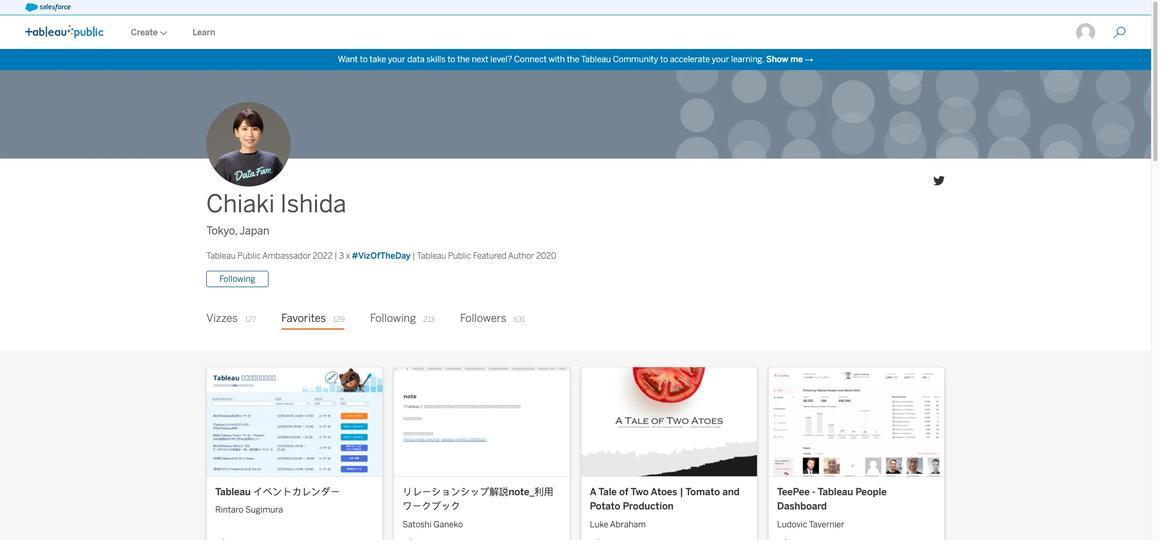 Task type: vqa. For each thing, say whether or not it's contained in the screenshot.
x
yes



Task type: describe. For each thing, give the bounding box(es) containing it.
terry.turtle image
[[1075, 22, 1097, 43]]

community
[[613, 54, 658, 64]]

learn
[[193, 27, 215, 37]]

2 public from the left
[[448, 251, 471, 261]]

1 to from the left
[[360, 54, 368, 64]]

1 horizontal spatial following
[[370, 313, 416, 325]]

2 your from the left
[[712, 54, 729, 64]]

vizzes
[[206, 313, 238, 325]]

show me link
[[766, 54, 803, 64]]

tableau right #vizoftheday link
[[417, 251, 446, 261]]

japan
[[240, 225, 269, 237]]

ambassador
[[262, 251, 311, 261]]

1 horizontal spatial |
[[413, 251, 415, 261]]

3 to from the left
[[660, 54, 668, 64]]

want
[[338, 54, 358, 64]]

3
[[339, 251, 344, 261]]

create button
[[118, 16, 180, 49]]

logo image
[[25, 25, 103, 39]]

show
[[766, 54, 788, 64]]

→
[[805, 54, 814, 64]]

satoshi
[[403, 520, 432, 530]]

followers
[[460, 313, 507, 325]]

production
[[623, 501, 674, 513]]

me
[[791, 54, 803, 64]]

x
[[346, 251, 350, 261]]

#vizoftheday
[[352, 251, 411, 261]]

a tale of two atoes  |  tomato and potato production
[[590, 487, 740, 513]]

631
[[514, 316, 525, 325]]

rintaro sugimura
[[215, 506, 283, 516]]

add favorite button for a tale of two atoes  |  tomato and potato production
[[590, 537, 621, 541]]

add favorite image for tableau イベントカレンダー
[[218, 540, 229, 541]]

abraham
[[610, 520, 646, 530]]

add favorite button for tableau イベントカレンダー
[[215, 537, 244, 541]]

イベントカレンダー
[[253, 487, 340, 499]]

0 horizontal spatial |
[[335, 251, 337, 261]]

| inside the a tale of two atoes  |  tomato and potato production
[[680, 487, 684, 499]]

following inside 'button'
[[220, 275, 255, 285]]

author
[[508, 251, 534, 261]]

luke abraham
[[590, 520, 646, 530]]

ganeko
[[434, 520, 463, 530]]

salesforce logo image
[[25, 3, 71, 12]]

リレーションシップ解説note_利用 ワークブック link
[[403, 486, 561, 515]]

of
[[619, 487, 629, 499]]

add favorite button for リレーションシップ解説note_利用 ワークブック
[[403, 537, 428, 541]]

tableau イベントカレンダー
[[215, 487, 340, 499]]

workbook thumbnail image for イベントカレンダー
[[207, 368, 383, 477]]

tavernier
[[809, 520, 845, 530]]

luke abraham link
[[590, 515, 749, 532]]

2 the from the left
[[567, 54, 580, 64]]

sugimura
[[245, 506, 283, 516]]

satoshi ganeko
[[403, 520, 463, 530]]

satoshi ganeko link
[[403, 515, 561, 532]]

a tale of two atoes  |  tomato and potato production link
[[590, 486, 749, 515]]

twitter.com image
[[934, 175, 945, 187]]

teepee
[[777, 487, 810, 499]]

and
[[723, 487, 740, 499]]

ludovic
[[777, 520, 807, 530]]

favorites
[[281, 313, 326, 325]]

create
[[131, 27, 158, 37]]

2 to from the left
[[448, 54, 455, 64]]

rintaro
[[215, 506, 244, 516]]



Task type: locate. For each thing, give the bounding box(es) containing it.
1 horizontal spatial public
[[448, 251, 471, 261]]

to left take
[[360, 54, 368, 64]]

129
[[333, 316, 345, 325]]

1 horizontal spatial your
[[712, 54, 729, 64]]

1 the from the left
[[457, 54, 470, 64]]

chiaki
[[206, 190, 275, 219]]

add favorite image for a tale of two atoes  |  tomato and potato production
[[593, 540, 604, 541]]

0 horizontal spatial public
[[238, 251, 261, 261]]

the right with
[[567, 54, 580, 64]]

people
[[856, 487, 887, 499]]

to left accelerate
[[660, 54, 668, 64]]

following left 213
[[370, 313, 416, 325]]

0 horizontal spatial your
[[388, 54, 405, 64]]

1 workbook thumbnail image from the left
[[207, 368, 383, 477]]

featured
[[473, 251, 507, 261]]

your right take
[[388, 54, 405, 64]]

0 vertical spatial following
[[220, 275, 255, 285]]

2 horizontal spatial |
[[680, 487, 684, 499]]

add favorite image down ludovic at bottom right
[[780, 540, 791, 541]]

3 add favorite image from the left
[[780, 540, 791, 541]]

213
[[423, 316, 435, 325]]

add favorite image down rintaro
[[218, 540, 229, 541]]

1 public from the left
[[238, 251, 261, 261]]

2 add favorite button from the left
[[403, 537, 428, 541]]

tableau public ambassador 2022 | 3 x #vizoftheday | tableau public featured author 2020
[[206, 251, 557, 261]]

want to take your data skills to the next level? connect with the tableau community to accelerate your learning. show me →
[[338, 54, 814, 64]]

learning.
[[731, 54, 764, 64]]

workbook thumbnail image for -
[[769, 368, 945, 477]]

accelerate
[[670, 54, 710, 64]]

go to search image
[[1101, 26, 1139, 39]]

the
[[457, 54, 470, 64], [567, 54, 580, 64]]

dashboard
[[777, 501, 827, 513]]

to
[[360, 54, 368, 64], [448, 54, 455, 64], [660, 54, 668, 64]]

2 workbook thumbnail image from the left
[[394, 368, 570, 477]]

tableau イベントカレンダー link
[[215, 486, 374, 500]]

3 workbook thumbnail image from the left
[[582, 368, 757, 477]]

1 your from the left
[[388, 54, 405, 64]]

level?
[[491, 54, 512, 64]]

the left next
[[457, 54, 470, 64]]

add favorite button down satoshi
[[403, 537, 428, 541]]

| right #vizoftheday link
[[413, 251, 415, 261]]

ludovic tavernier
[[777, 520, 845, 530]]

public left featured
[[448, 251, 471, 261]]

リレーションシップ解説note_利用
[[403, 487, 554, 499]]

Add Favorite button
[[215, 537, 244, 541], [403, 537, 428, 541], [590, 537, 621, 541], [777, 537, 809, 541]]

luke
[[590, 520, 609, 530]]

two
[[631, 487, 649, 499]]

following up vizzes
[[220, 275, 255, 285]]

avatar image
[[206, 103, 291, 187]]

ishida
[[280, 190, 347, 219]]

ludovic tavernier link
[[777, 515, 936, 532]]

| right the atoes
[[680, 487, 684, 499]]

workbook thumbnail image for tale
[[582, 368, 757, 477]]

tomato
[[686, 487, 720, 499]]

add favorite button down rintaro
[[215, 537, 244, 541]]

tableau inside teepee - tableau people dashboard
[[818, 487, 853, 499]]

4 workbook thumbnail image from the left
[[769, 368, 945, 477]]

add favorite button down ludovic at bottom right
[[777, 537, 809, 541]]

add favorite image down luke
[[593, 540, 604, 541]]

1 horizontal spatial the
[[567, 54, 580, 64]]

0 horizontal spatial add favorite image
[[218, 540, 229, 541]]

4 add favorite button from the left
[[777, 537, 809, 541]]

127
[[245, 316, 256, 325]]

add favorite image
[[406, 540, 416, 541]]

2 add favorite image from the left
[[593, 540, 604, 541]]

skills
[[427, 54, 446, 64]]

connect
[[514, 54, 547, 64]]

following
[[220, 275, 255, 285], [370, 313, 416, 325]]

1 horizontal spatial add favorite image
[[593, 540, 604, 541]]

to right 'skills'
[[448, 54, 455, 64]]

tokyo,
[[206, 225, 237, 237]]

workbook thumbnail image for ワークブック
[[394, 368, 570, 477]]

tale
[[599, 487, 617, 499]]

-
[[812, 487, 816, 499]]

tableau right '-'
[[818, 487, 853, 499]]

tableau right with
[[581, 54, 611, 64]]

with
[[549, 54, 565, 64]]

add favorite image for teepee - tableau people dashboard
[[780, 540, 791, 541]]

add favorite image
[[218, 540, 229, 541], [593, 540, 604, 541], [780, 540, 791, 541]]

data
[[407, 54, 425, 64]]

0 horizontal spatial to
[[360, 54, 368, 64]]

0 horizontal spatial following
[[220, 275, 255, 285]]

2 horizontal spatial add favorite image
[[780, 540, 791, 541]]

#vizoftheday link
[[352, 251, 411, 261]]

3 add favorite button from the left
[[590, 537, 621, 541]]

your
[[388, 54, 405, 64], [712, 54, 729, 64]]

next
[[472, 54, 489, 64]]

|
[[335, 251, 337, 261], [413, 251, 415, 261], [680, 487, 684, 499]]

teepee - tableau people dashboard
[[777, 487, 887, 513]]

1 add favorite image from the left
[[218, 540, 229, 541]]

potato
[[590, 501, 621, 513]]

0 horizontal spatial the
[[457, 54, 470, 64]]

tableau down the tokyo,
[[206, 251, 236, 261]]

following button
[[206, 271, 269, 288]]

learn link
[[180, 16, 228, 49]]

2 horizontal spatial to
[[660, 54, 668, 64]]

add favorite button down luke
[[590, 537, 621, 541]]

your left learning.
[[712, 54, 729, 64]]

rintaro sugimura link
[[215, 500, 374, 517]]

tableau up rintaro
[[215, 487, 251, 499]]

tableau
[[581, 54, 611, 64], [206, 251, 236, 261], [417, 251, 446, 261], [215, 487, 251, 499], [818, 487, 853, 499]]

1 horizontal spatial to
[[448, 54, 455, 64]]

take
[[370, 54, 386, 64]]

add favorite button for teepee - tableau people dashboard
[[777, 537, 809, 541]]

a
[[590, 487, 596, 499]]

1 vertical spatial following
[[370, 313, 416, 325]]

リレーションシップ解説note_利用 ワークブック
[[403, 487, 554, 513]]

tableau inside 'link'
[[215, 487, 251, 499]]

| left 3
[[335, 251, 337, 261]]

2022
[[313, 251, 333, 261]]

tokyo, japan
[[206, 225, 269, 237]]

workbook thumbnail image
[[207, 368, 383, 477], [394, 368, 570, 477], [582, 368, 757, 477], [769, 368, 945, 477]]

atoes
[[651, 487, 677, 499]]

2020
[[536, 251, 557, 261]]

1 add favorite button from the left
[[215, 537, 244, 541]]

chiaki ishida
[[206, 190, 347, 219]]

ワークブック
[[403, 501, 461, 513]]

public down japan
[[238, 251, 261, 261]]

public
[[238, 251, 261, 261], [448, 251, 471, 261]]

teepee - tableau people dashboard link
[[777, 486, 936, 515]]



